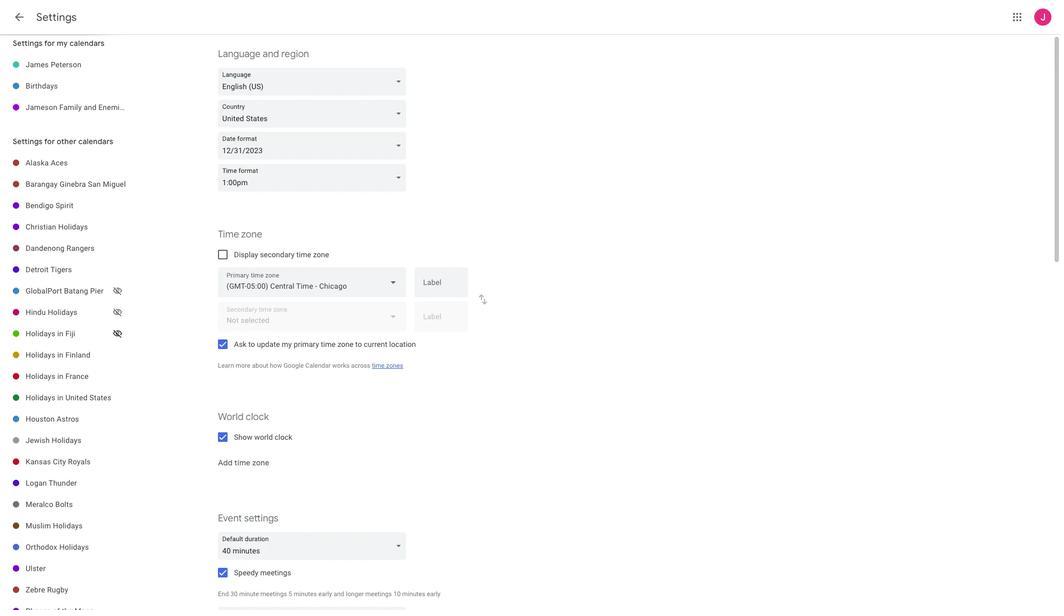 Task type: describe. For each thing, give the bounding box(es) containing it.
finland
[[65, 351, 91, 360]]

dandenong rangers link
[[26, 238, 128, 259]]

in for finland
[[57, 351, 64, 360]]

holidays inside tree item
[[48, 308, 78, 317]]

speedy
[[234, 569, 258, 578]]

0 horizontal spatial my
[[57, 38, 68, 48]]

holidays inside tree item
[[26, 373, 55, 381]]

primary
[[294, 340, 319, 349]]

1 early from the left
[[319, 591, 332, 599]]

secondary
[[260, 251, 295, 259]]

ginebra
[[60, 180, 86, 189]]

settings for other calendars tree
[[0, 152, 128, 611]]

settings for settings for other calendars
[[13, 137, 43, 146]]

display
[[234, 251, 258, 259]]

brawl
[[161, 103, 180, 112]]

thunder
[[49, 479, 77, 488]]

muslim holidays
[[26, 522, 83, 531]]

holidays in fiji tree item
[[0, 323, 128, 345]]

barangay ginebra san miguel link
[[26, 174, 128, 195]]

zebre rugby
[[26, 586, 68, 595]]

go back image
[[13, 11, 26, 24]]

globalport batang pier
[[26, 287, 104, 296]]

zebre rugby link
[[26, 580, 128, 601]]

rangers
[[67, 244, 95, 253]]

meralco bolts
[[26, 501, 73, 509]]

jameson family and enemies bbq and brawl tree item
[[0, 97, 180, 118]]

end 30 minute meetings 5 minutes early and longer meetings 10 minutes early
[[218, 591, 441, 599]]

family
[[59, 103, 82, 112]]

longer
[[346, 591, 364, 599]]

birthdays tree item
[[0, 75, 128, 97]]

royals
[[68, 458, 91, 467]]

meralco bolts link
[[26, 494, 128, 516]]

city
[[53, 458, 66, 467]]

detroit
[[26, 266, 49, 274]]

settings
[[244, 513, 279, 525]]

language
[[218, 48, 261, 60]]

holidays down muslim holidays "link" on the left of the page
[[59, 544, 89, 552]]

holidays up dandenong rangers link
[[58, 223, 88, 231]]

rugby
[[47, 586, 68, 595]]

2 minutes from the left
[[402, 591, 425, 599]]

holidays in united states link
[[26, 388, 128, 409]]

dandenong rangers tree item
[[0, 238, 128, 259]]

houston astros tree item
[[0, 409, 128, 430]]

kansas
[[26, 458, 51, 467]]

birthdays
[[26, 82, 58, 90]]

fiji
[[65, 330, 75, 338]]

orthodox holidays link
[[26, 537, 128, 559]]

jameson family and enemies bbq and brawl
[[26, 103, 180, 112]]

world
[[254, 434, 273, 442]]

current
[[364, 340, 388, 349]]

display secondary time zone
[[234, 251, 329, 259]]

add time zone button
[[214, 451, 274, 476]]

2 to from the left
[[355, 340, 362, 349]]

holidays down hindu
[[26, 330, 55, 338]]

san
[[88, 180, 101, 189]]

holidays in fiji link
[[26, 323, 111, 345]]

zone up works
[[338, 340, 354, 349]]

time right primary
[[321, 340, 336, 349]]

muslim holidays link
[[26, 516, 128, 537]]

show world clock
[[234, 434, 292, 442]]

across
[[351, 362, 371, 370]]

bendigo spirit link
[[26, 195, 128, 216]]

calendars for settings for my calendars
[[70, 38, 105, 48]]

detroit tigers tree item
[[0, 259, 128, 281]]

zone up display
[[241, 229, 262, 241]]

0 horizontal spatial clock
[[246, 412, 269, 423]]

update
[[257, 340, 280, 349]]

about
[[252, 362, 268, 370]]

location
[[389, 340, 416, 349]]

bolts
[[55, 501, 73, 509]]

logan
[[26, 479, 47, 488]]

peterson
[[51, 60, 81, 69]]

in for france
[[57, 373, 64, 381]]

holidays inside "tree item"
[[26, 351, 55, 360]]

event settings
[[218, 513, 279, 525]]

kansas city royals
[[26, 458, 91, 467]]

time zone
[[218, 229, 262, 241]]

logan thunder tree item
[[0, 473, 128, 494]]

holidays in finland
[[26, 351, 91, 360]]

pier
[[90, 287, 104, 296]]

time
[[218, 229, 239, 241]]

logan thunder
[[26, 479, 77, 488]]

works
[[333, 362, 350, 370]]

other
[[57, 137, 77, 146]]

and right 'family'
[[84, 103, 97, 112]]

calendar
[[305, 362, 331, 370]]

and left 'longer'
[[334, 591, 344, 599]]

settings for settings for my calendars
[[13, 38, 43, 48]]

dandenong rangers
[[26, 244, 95, 253]]

alaska aces link
[[26, 152, 128, 174]]

time right secondary
[[297, 251, 311, 259]]

bendigo spirit tree item
[[0, 195, 128, 216]]

barangay ginebra san miguel tree item
[[0, 174, 128, 195]]

bbq
[[130, 103, 144, 112]]

muslim holidays tree item
[[0, 516, 128, 537]]

holidays in united states
[[26, 394, 111, 403]]

detroit tigers link
[[26, 259, 128, 281]]

ask
[[234, 340, 247, 349]]

jewish
[[26, 437, 50, 445]]

astros
[[57, 415, 79, 424]]



Task type: vqa. For each thing, say whether or not it's contained in the screenshot.
29
no



Task type: locate. For each thing, give the bounding box(es) containing it.
aces
[[51, 159, 68, 167]]

meetings up 5
[[260, 569, 291, 578]]

ulster tree item
[[0, 559, 128, 580]]

globalport batang pier link
[[26, 281, 111, 302]]

settings up settings for my calendars
[[36, 11, 77, 24]]

0 horizontal spatial minutes
[[294, 591, 317, 599]]

hindu
[[26, 308, 46, 317]]

0 vertical spatial settings
[[36, 11, 77, 24]]

world
[[218, 412, 244, 423]]

1 horizontal spatial clock
[[275, 434, 292, 442]]

language and region
[[218, 48, 309, 60]]

james
[[26, 60, 49, 69]]

to
[[249, 340, 255, 349], [355, 340, 362, 349]]

settings
[[36, 11, 77, 24], [13, 38, 43, 48], [13, 137, 43, 146]]

for
[[44, 38, 55, 48], [44, 137, 55, 146]]

ulster link
[[26, 559, 128, 580]]

30
[[230, 591, 238, 599]]

3 in from the top
[[57, 373, 64, 381]]

settings up james
[[13, 38, 43, 48]]

and right bbq
[[146, 103, 159, 112]]

Label for primary time zone. text field
[[423, 279, 460, 294]]

in left fiji
[[57, 330, 64, 338]]

france
[[65, 373, 89, 381]]

in left finland
[[57, 351, 64, 360]]

meralco
[[26, 501, 53, 509]]

in for united
[[57, 394, 64, 403]]

holidays in finland tree item
[[0, 345, 128, 366]]

learn more about how google calendar works across time zones
[[218, 362, 403, 370]]

to left current
[[355, 340, 362, 349]]

in left united
[[57, 394, 64, 403]]

barangay ginebra san miguel
[[26, 180, 126, 189]]

time inside button
[[234, 459, 251, 468]]

holidays in united states tree item
[[0, 388, 128, 409]]

for for my
[[44, 38, 55, 48]]

2 vertical spatial settings
[[13, 137, 43, 146]]

settings heading
[[36, 11, 77, 24]]

0 horizontal spatial early
[[319, 591, 332, 599]]

early right 10
[[427, 591, 441, 599]]

meetings left 10
[[366, 591, 392, 599]]

holidays in france tree item
[[0, 366, 128, 388]]

10
[[394, 591, 401, 599]]

1 vertical spatial clock
[[275, 434, 292, 442]]

add
[[218, 459, 233, 468]]

christian holidays tree item
[[0, 216, 128, 238]]

1 for from the top
[[44, 38, 55, 48]]

kansas city royals tree item
[[0, 452, 128, 473]]

jewish holidays tree item
[[0, 430, 128, 452]]

and left region
[[263, 48, 279, 60]]

zone right secondary
[[313, 251, 329, 259]]

holidays down astros
[[52, 437, 81, 445]]

james peterson tree item
[[0, 54, 128, 75]]

zone inside button
[[252, 459, 269, 468]]

zebre rugby tree item
[[0, 580, 128, 601]]

christian
[[26, 223, 56, 231]]

holidays in finland link
[[26, 345, 128, 366]]

time left zones
[[372, 362, 385, 370]]

clock right world
[[275, 434, 292, 442]]

early left 'longer'
[[319, 591, 332, 599]]

bendigo spirit
[[26, 202, 74, 210]]

more
[[236, 362, 251, 370]]

1 vertical spatial calendars
[[78, 137, 113, 146]]

houston
[[26, 415, 55, 424]]

jewish holidays
[[26, 437, 81, 445]]

orthodox
[[26, 544, 57, 552]]

christian holidays
[[26, 223, 88, 231]]

0 vertical spatial for
[[44, 38, 55, 48]]

christian holidays link
[[26, 216, 128, 238]]

jameson
[[26, 103, 57, 112]]

calendars up alaska aces link
[[78, 137, 113, 146]]

how
[[270, 362, 282, 370]]

orthodox holidays
[[26, 544, 89, 552]]

0 vertical spatial clock
[[246, 412, 269, 423]]

holidays down holidays in finland
[[26, 373, 55, 381]]

1 to from the left
[[249, 340, 255, 349]]

hindu holidays tree item
[[0, 302, 128, 323]]

None field
[[218, 68, 411, 96], [218, 100, 411, 128], [218, 132, 411, 160], [218, 164, 411, 192], [218, 268, 406, 298], [218, 533, 411, 561], [218, 68, 411, 96], [218, 100, 411, 128], [218, 132, 411, 160], [218, 164, 411, 192], [218, 268, 406, 298], [218, 533, 411, 561]]

2 in from the top
[[57, 351, 64, 360]]

phases of the moon tree item
[[0, 601, 128, 611]]

zebre
[[26, 586, 45, 595]]

tigers
[[51, 266, 72, 274]]

for for other
[[44, 137, 55, 146]]

in for fiji
[[57, 330, 64, 338]]

globalport batang pier tree item
[[0, 281, 128, 302]]

1 horizontal spatial my
[[282, 340, 292, 349]]

barangay
[[26, 180, 58, 189]]

1 vertical spatial my
[[282, 340, 292, 349]]

states
[[89, 394, 111, 403]]

to right ask
[[249, 340, 255, 349]]

2 early from the left
[[427, 591, 441, 599]]

batang
[[64, 287, 88, 296]]

calendars for settings for other calendars
[[78, 137, 113, 146]]

1 horizontal spatial to
[[355, 340, 362, 349]]

my
[[57, 38, 68, 48], [282, 340, 292, 349]]

calendars up peterson at top
[[70, 38, 105, 48]]

5
[[289, 591, 292, 599]]

holidays in fiji
[[26, 330, 75, 338]]

houston astros
[[26, 415, 79, 424]]

minutes right 10
[[402, 591, 425, 599]]

2 for from the top
[[44, 137, 55, 146]]

and
[[263, 48, 279, 60], [84, 103, 97, 112], [146, 103, 159, 112], [334, 591, 344, 599]]

holidays
[[58, 223, 88, 231], [48, 308, 78, 317], [26, 330, 55, 338], [26, 351, 55, 360], [26, 373, 55, 381], [26, 394, 55, 403], [52, 437, 81, 445], [53, 522, 83, 531], [59, 544, 89, 552]]

miguel
[[103, 180, 126, 189]]

holidays in france link
[[26, 366, 128, 388]]

google
[[284, 362, 304, 370]]

1 in from the top
[[57, 330, 64, 338]]

globalport
[[26, 287, 62, 296]]

region
[[281, 48, 309, 60]]

0 vertical spatial calendars
[[70, 38, 105, 48]]

early
[[319, 591, 332, 599], [427, 591, 441, 599]]

meetings left 5
[[261, 591, 287, 599]]

1 minutes from the left
[[294, 591, 317, 599]]

zone
[[241, 229, 262, 241], [313, 251, 329, 259], [338, 340, 354, 349], [252, 459, 269, 468]]

for up james peterson
[[44, 38, 55, 48]]

my right "update"
[[282, 340, 292, 349]]

time right 'add'
[[234, 459, 251, 468]]

settings for my calendars
[[13, 38, 105, 48]]

jewish holidays link
[[26, 430, 128, 452]]

1 vertical spatial for
[[44, 137, 55, 146]]

settings for my calendars tree
[[0, 54, 180, 118]]

hindu holidays
[[26, 308, 78, 317]]

alaska aces
[[26, 159, 68, 167]]

dandenong
[[26, 244, 65, 253]]

speedy meetings
[[234, 569, 291, 578]]

in left france
[[57, 373, 64, 381]]

in inside "tree item"
[[57, 351, 64, 360]]

world clock
[[218, 412, 269, 423]]

time zones link
[[372, 362, 403, 370]]

minute
[[239, 591, 259, 599]]

time
[[297, 251, 311, 259], [321, 340, 336, 349], [372, 362, 385, 370], [234, 459, 251, 468]]

clock up show world clock
[[246, 412, 269, 423]]

james peterson
[[26, 60, 81, 69]]

meralco bolts tree item
[[0, 494, 128, 516]]

jameson family and enemies bbq and brawl link
[[26, 97, 180, 118]]

holidays up houston
[[26, 394, 55, 403]]

meetings
[[260, 569, 291, 578], [261, 591, 287, 599], [366, 591, 392, 599]]

zone down show world clock
[[252, 459, 269, 468]]

alaska aces tree item
[[0, 152, 128, 174]]

bendigo
[[26, 202, 54, 210]]

ulster
[[26, 565, 46, 574]]

alaska
[[26, 159, 49, 167]]

holidays down globalport batang pier tree item
[[48, 308, 78, 317]]

0 horizontal spatial to
[[249, 340, 255, 349]]

for left other
[[44, 137, 55, 146]]

4 in from the top
[[57, 394, 64, 403]]

minutes right 5
[[294, 591, 317, 599]]

0 vertical spatial my
[[57, 38, 68, 48]]

end
[[218, 591, 229, 599]]

1 vertical spatial settings
[[13, 38, 43, 48]]

enemies
[[98, 103, 128, 112]]

holidays up orthodox holidays tree item on the bottom left
[[53, 522, 83, 531]]

settings for settings
[[36, 11, 77, 24]]

kansas city royals link
[[26, 452, 128, 473]]

hindu holidays link
[[26, 302, 111, 323]]

in inside tree item
[[57, 373, 64, 381]]

1 horizontal spatial minutes
[[402, 591, 425, 599]]

1 horizontal spatial early
[[427, 591, 441, 599]]

my up james peterson tree item
[[57, 38, 68, 48]]

ask to update my primary time zone to current location
[[234, 340, 416, 349]]

Label for secondary time zone. text field
[[423, 313, 460, 328]]

settings up alaska
[[13, 137, 43, 146]]

holidays inside "link"
[[53, 522, 83, 531]]

zones
[[386, 362, 403, 370]]

holidays down holidays in fiji
[[26, 351, 55, 360]]

orthodox holidays tree item
[[0, 537, 128, 559]]



